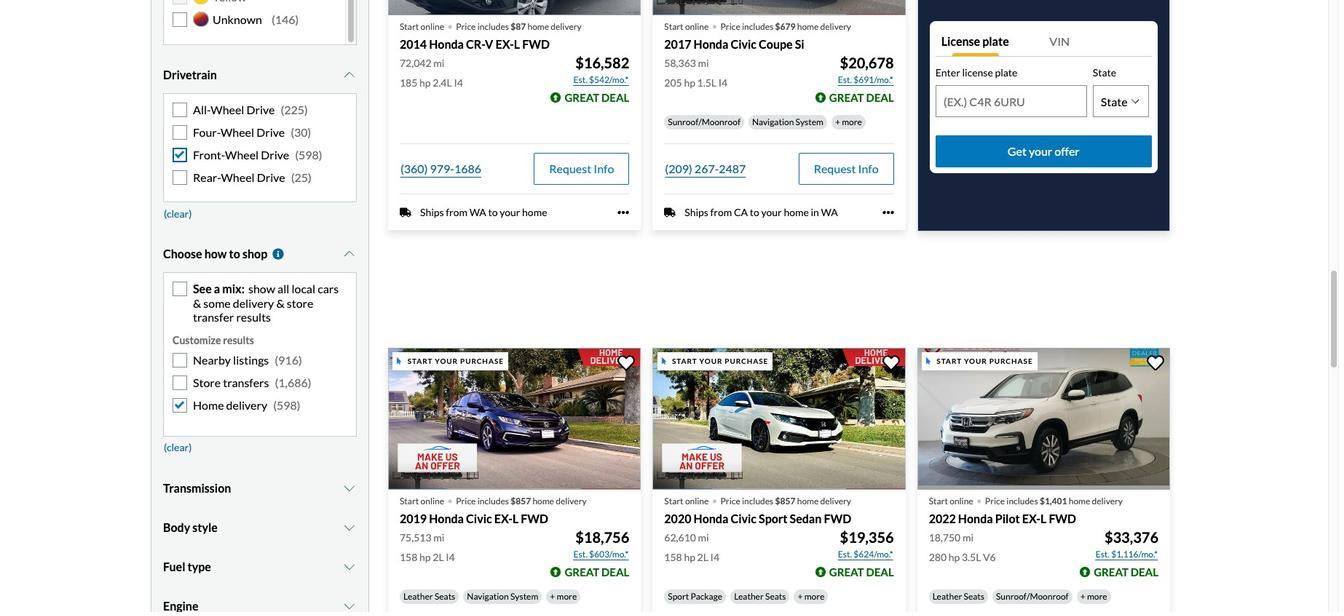 Task type: locate. For each thing, give the bounding box(es) containing it.
1 (clear) button from the top
[[163, 203, 193, 225]]

system for $18,756
[[511, 592, 539, 603]]

· inside start online · price includes $87 home delivery 2014 honda cr-v ex-l fwd
[[447, 12, 453, 38]]

purchase
[[460, 357, 504, 366], [725, 357, 769, 366], [990, 357, 1033, 366]]

1 horizontal spatial 158
[[665, 552, 682, 564]]

all-wheel drive (225)
[[193, 102, 308, 116]]

0 horizontal spatial request info
[[550, 162, 614, 176]]

2 request from the left
[[814, 162, 856, 176]]

wheel down front-wheel drive (598)
[[221, 171, 255, 184]]

hp down 62,610
[[684, 552, 696, 564]]

great deal for $19,356
[[830, 566, 894, 579]]

1 vertical spatial chevron down image
[[343, 522, 357, 534]]

· right 2020
[[712, 487, 718, 513]]

3 chevron down image from the top
[[343, 561, 357, 573]]

0 vertical spatial chevron down image
[[343, 249, 357, 260]]

i4 for $18,756
[[446, 552, 455, 564]]

more
[[842, 117, 862, 128], [557, 592, 577, 603], [805, 592, 825, 603], [1088, 592, 1108, 603]]

includes inside 'start online · price includes $857 home delivery 2019 honda civic ex-l fwd'
[[478, 496, 509, 507]]

1 horizontal spatial truck image
[[665, 207, 676, 218]]

local
[[292, 282, 316, 296]]

ships down (209) 267-2487 button
[[685, 206, 709, 219]]

1 horizontal spatial mouse pointer image
[[662, 358, 667, 365]]

· inside 'start online · price includes $857 home delivery 2019 honda civic ex-l fwd'
[[447, 487, 453, 513]]

i4 up package
[[711, 552, 720, 564]]

drive up 'rear-wheel drive (25)'
[[261, 148, 289, 162]]

chevron down image for fuel type
[[343, 561, 357, 573]]

mouse pointer image
[[397, 358, 402, 365], [662, 358, 667, 365]]

deal down $542/mo.*
[[602, 91, 630, 104]]

online up 2014
[[421, 21, 444, 32]]

1 truck image from the left
[[400, 207, 412, 218]]

delivery inside start online · price includes $857 home delivery 2020 honda civic sport sedan fwd
[[821, 496, 852, 507]]

1 vertical spatial system
[[511, 592, 539, 603]]

online up 2019
[[421, 496, 444, 507]]

1 horizontal spatial to
[[488, 206, 498, 219]]

2 158 from the left
[[665, 552, 682, 564]]

1 from from the left
[[446, 206, 468, 219]]

3 seats from the left
[[964, 592, 985, 603]]

seats down the 3.5l
[[964, 592, 985, 603]]

price inside 'start online · price includes $1,401 home delivery 2022 honda pilot ex-l fwd'
[[986, 496, 1005, 507]]

267-
[[695, 162, 719, 176]]

1 horizontal spatial $857
[[776, 496, 796, 507]]

· inside 'start online · price includes $1,401 home delivery 2022 honda pilot ex-l fwd'
[[977, 487, 983, 513]]

1 horizontal spatial request info
[[814, 162, 879, 176]]

est. $624/mo.* button
[[838, 548, 894, 563]]

body style button
[[163, 510, 357, 546]]

$542/mo.*
[[589, 74, 629, 85]]

includes inside start online · price includes $87 home delivery 2014 honda cr-v ex-l fwd
[[478, 21, 509, 32]]

price for $19,356
[[721, 496, 741, 507]]

Enter license plate field
[[937, 86, 1087, 117]]

1 request from the left
[[550, 162, 592, 176]]

0 vertical spatial results
[[236, 310, 271, 324]]

1 leather from the left
[[404, 592, 433, 603]]

honda inside start online · price includes $679 home delivery 2017 honda civic coupe si
[[694, 37, 729, 51]]

0 horizontal spatial start your purchase
[[408, 357, 504, 366]]

3 start your purchase from the left
[[937, 357, 1033, 366]]

(clear) for show all local cars & some delivery & store transfer results
[[164, 441, 192, 454]]

75,513 mi 158 hp 2l i4
[[400, 532, 455, 564]]

1 horizontal spatial navigation system
[[753, 117, 824, 128]]

est. inside $19,356 est. $624/mo.*
[[838, 550, 852, 560]]

1 horizontal spatial info
[[859, 162, 879, 176]]

deal for $20,678
[[866, 91, 894, 104]]

license plate
[[942, 35, 1009, 48]]

1 horizontal spatial sport
[[759, 512, 788, 526]]

drive up four-wheel drive (30)
[[247, 102, 275, 116]]

2 truck image from the left
[[665, 207, 676, 218]]

2 purchase from the left
[[725, 357, 769, 366]]

system
[[796, 117, 824, 128], [511, 592, 539, 603]]

leather
[[404, 592, 433, 603], [734, 592, 764, 603], [933, 592, 963, 603]]

deal for $19,356
[[866, 566, 894, 579]]

$19,356 est. $624/mo.*
[[838, 529, 894, 560]]

includes inside start online · price includes $857 home delivery 2020 honda civic sport sedan fwd
[[742, 496, 774, 507]]

home for 2022
[[1069, 496, 1091, 507]]

est. inside $33,376 est. $1,116/mo.*
[[1096, 550, 1110, 560]]

est. for $16,582
[[574, 74, 588, 85]]

(598) down the (1,686)
[[273, 399, 301, 413]]

hp
[[420, 77, 431, 89], [684, 77, 696, 89], [420, 552, 431, 564], [684, 552, 696, 564], [949, 552, 960, 564]]

est. inside $16,582 est. $542/mo.*
[[574, 74, 588, 85]]

3 purchase from the left
[[990, 357, 1033, 366]]

start your purchase
[[408, 357, 504, 366], [672, 357, 769, 366], [937, 357, 1033, 366]]

includes
[[478, 21, 509, 32], [742, 21, 774, 32], [478, 496, 509, 507], [742, 496, 774, 507], [1007, 496, 1039, 507]]

home inside 'start online · price includes $857 home delivery 2019 honda civic ex-l fwd'
[[533, 496, 554, 507]]

delivery up $18,756
[[556, 496, 587, 507]]

drive
[[247, 102, 275, 116], [257, 125, 285, 139], [261, 148, 289, 162], [257, 171, 285, 184]]

fwd inside start online · price includes $857 home delivery 2020 honda civic sport sedan fwd
[[824, 512, 852, 526]]

request info
[[550, 162, 614, 176], [814, 162, 879, 176]]

2 & from the left
[[276, 296, 285, 310]]

deal
[[602, 91, 630, 104], [866, 91, 894, 104], [602, 566, 630, 579], [866, 566, 894, 579], [1131, 566, 1159, 579]]

navigation system
[[753, 117, 824, 128], [467, 592, 539, 603]]

0 horizontal spatial leather seats
[[404, 592, 456, 603]]

72,042
[[400, 57, 432, 69]]

1 horizontal spatial request info button
[[799, 153, 894, 185]]

i4 right 2.4l
[[454, 77, 463, 89]]

i4 for $20,678
[[719, 77, 728, 89]]

civic inside start online · price includes $857 home delivery 2020 honda civic sport sedan fwd
[[731, 512, 757, 526]]

online inside 'start online · price includes $1,401 home delivery 2022 honda pilot ex-l fwd'
[[950, 496, 974, 507]]

0 horizontal spatial info
[[594, 162, 614, 176]]

wheel for rear-
[[221, 171, 255, 184]]

chevron down image inside choose how to shop dropdown button
[[343, 249, 357, 260]]

wa right in
[[821, 206, 838, 219]]

mi for $16,582
[[434, 57, 445, 69]]

mouse pointer image for $19,356
[[662, 358, 667, 365]]

price inside start online · price includes $857 home delivery 2020 honda civic sport sedan fwd
[[721, 496, 741, 507]]

chevron down image right info circle icon
[[343, 249, 357, 260]]

drive down front-wheel drive (598)
[[257, 171, 285, 184]]

mi right 75,513
[[434, 532, 445, 544]]

price inside 'start online · price includes $857 home delivery 2019 honda civic ex-l fwd'
[[456, 496, 476, 507]]

est. down $16,582
[[574, 74, 588, 85]]

1 horizontal spatial purchase
[[725, 357, 769, 366]]

& down see
[[193, 296, 201, 310]]

(clear) button up choose
[[163, 203, 193, 225]]

1 horizontal spatial &
[[276, 296, 285, 310]]

2 leather seats from the left
[[734, 592, 786, 603]]

1 158 from the left
[[400, 552, 418, 564]]

1 horizontal spatial leather seats
[[734, 592, 786, 603]]

from for $16,582
[[446, 206, 468, 219]]

ships down (360) 979-1686 button
[[420, 206, 444, 219]]

get
[[1008, 144, 1027, 158]]

more for $20,678
[[842, 117, 862, 128]]

delivery up $33,376
[[1092, 496, 1123, 507]]

2 horizontal spatial leather
[[933, 592, 963, 603]]

deal down "$691/mo.*"
[[866, 91, 894, 104]]

l
[[514, 37, 520, 51], [513, 512, 519, 526], [1041, 512, 1047, 526]]

wa
[[470, 206, 486, 219], [821, 206, 838, 219]]

· left cr-
[[447, 12, 453, 38]]

truck image
[[400, 207, 412, 218], [665, 207, 676, 218]]

est. left $1,116/mo.*
[[1096, 550, 1110, 560]]

start online · price includes $679 home delivery 2017 honda civic coupe si
[[665, 12, 852, 51]]

+ for $20,678
[[836, 117, 841, 128]]

price for $33,376
[[986, 496, 1005, 507]]

chevron down image for transmission
[[343, 483, 357, 494]]

2 leather from the left
[[734, 592, 764, 603]]

1 request info button from the left
[[534, 153, 630, 185]]

158 down 62,610
[[665, 552, 682, 564]]

2 chevron down image from the top
[[343, 522, 357, 534]]

ex-
[[496, 37, 514, 51], [494, 512, 513, 526], [1023, 512, 1041, 526]]

leather for $18,756
[[404, 592, 433, 603]]

(clear) button
[[163, 203, 193, 225], [163, 437, 193, 459]]

great down est. $691/mo.* button
[[830, 91, 864, 104]]

(1,686)
[[275, 376, 312, 390]]

request info button up in
[[799, 153, 894, 185]]

chevron down image
[[343, 249, 357, 260], [343, 522, 357, 534]]

1 & from the left
[[193, 296, 201, 310]]

civic left coupe
[[731, 37, 757, 51]]

great for $20,678
[[830, 91, 864, 104]]

great deal for $33,376
[[1094, 566, 1159, 579]]

$691/mo.*
[[854, 74, 894, 85]]

1 horizontal spatial request
[[814, 162, 856, 176]]

delivery down show
[[233, 296, 274, 310]]

2 ships from the left
[[685, 206, 709, 219]]

0 vertical spatial (clear) button
[[163, 203, 193, 225]]

1 horizontal spatial ships
[[685, 206, 709, 219]]

package
[[691, 592, 723, 603]]

chevron down image inside 'transmission' dropdown button
[[343, 483, 357, 494]]

drive for rear-wheel drive
[[257, 171, 285, 184]]

wa down 1686
[[470, 206, 486, 219]]

0 horizontal spatial to
[[229, 247, 240, 261]]

1 horizontal spatial wa
[[821, 206, 838, 219]]

sport left "sedan" in the right of the page
[[759, 512, 788, 526]]

i4 inside 72,042 mi 185 hp 2.4l i4
[[454, 77, 463, 89]]

civic inside 'start online · price includes $857 home delivery 2019 honda civic ex-l fwd'
[[466, 512, 492, 526]]

0 horizontal spatial request
[[550, 162, 592, 176]]

0 horizontal spatial sport
[[668, 592, 689, 603]]

2 request info from the left
[[814, 162, 879, 176]]

seats down 75,513 mi 158 hp 2l i4
[[435, 592, 456, 603]]

1 vertical spatial sunroof/moonroof
[[997, 592, 1069, 603]]

1 leather seats from the left
[[404, 592, 456, 603]]

navigation for $20,678
[[753, 117, 794, 128]]

price for $18,756
[[456, 496, 476, 507]]

2 horizontal spatial start your purchase
[[937, 357, 1033, 366]]

honda right 2019
[[429, 512, 464, 526]]

hp inside 72,042 mi 185 hp 2.4l i4
[[420, 77, 431, 89]]

(clear) up choose
[[164, 208, 192, 220]]

2 $857 from the left
[[776, 496, 796, 507]]

online up 2017
[[685, 21, 709, 32]]

honda up 58,363 mi 205 hp 1.5l i4
[[694, 37, 729, 51]]

leather seats down the 3.5l
[[933, 592, 985, 603]]

ex- for $18,756
[[494, 512, 513, 526]]

great deal down est. $542/mo.* button
[[565, 91, 630, 104]]

hp right the 280
[[949, 552, 960, 564]]

chevron down image
[[343, 69, 357, 81], [343, 483, 357, 494], [343, 561, 357, 573], [343, 601, 357, 612]]

0 horizontal spatial &
[[193, 296, 201, 310]]

request info button up ellipsis h image
[[534, 153, 630, 185]]

2 (clear) from the top
[[164, 441, 192, 454]]

delivery up $20,678
[[821, 21, 852, 32]]

$18,756
[[576, 529, 630, 547]]

0 horizontal spatial wa
[[470, 206, 486, 219]]

0 horizontal spatial 2l
[[433, 552, 444, 564]]

v
[[485, 37, 494, 51]]

start online · price includes $87 home delivery 2014 honda cr-v ex-l fwd
[[400, 12, 582, 51]]

great down est. $542/mo.* button
[[565, 91, 600, 104]]

wheel up four- at left
[[211, 102, 244, 116]]

wheel
[[211, 102, 244, 116], [221, 125, 254, 139], [225, 148, 259, 162], [221, 171, 255, 184]]

honda
[[429, 37, 464, 51], [694, 37, 729, 51], [429, 512, 464, 526], [694, 512, 729, 526], [959, 512, 993, 526]]

start inside start online · price includes $857 home delivery 2020 honda civic sport sedan fwd
[[665, 496, 684, 507]]

0 horizontal spatial $857
[[511, 496, 531, 507]]

2 horizontal spatial leather seats
[[933, 592, 985, 603]]

results down show
[[236, 310, 271, 324]]

online up 2022
[[950, 496, 974, 507]]

2 request info button from the left
[[799, 153, 894, 185]]

home inside 'start online · price includes $1,401 home delivery 2022 honda pilot ex-l fwd'
[[1069, 496, 1091, 507]]

i4 inside 58,363 mi 205 hp 1.5l i4
[[719, 77, 728, 89]]

0 horizontal spatial from
[[446, 206, 468, 219]]

hp inside 58,363 mi 205 hp 1.5l i4
[[684, 77, 696, 89]]

civic for $18,756
[[466, 512, 492, 526]]

(598) up (25)
[[295, 148, 322, 162]]

leather right package
[[734, 592, 764, 603]]

$1,116/mo.*
[[1112, 550, 1158, 560]]

0 horizontal spatial purchase
[[460, 357, 504, 366]]

l inside 'start online · price includes $857 home delivery 2019 honda civic ex-l fwd'
[[513, 512, 519, 526]]

+ more for $18,756
[[550, 592, 577, 603]]

1 chevron down image from the top
[[343, 249, 357, 260]]

start inside start online · price includes $679 home delivery 2017 honda civic coupe si
[[665, 21, 684, 32]]

1 vertical spatial (clear)
[[164, 441, 192, 454]]

· inside start online · price includes $857 home delivery 2020 honda civic sport sedan fwd
[[712, 487, 718, 513]]

0 vertical spatial (clear)
[[164, 208, 192, 220]]

· left pilot
[[977, 487, 983, 513]]

i4 down 'start online · price includes $857 home delivery 2019 honda civic ex-l fwd'
[[446, 552, 455, 564]]

start
[[400, 21, 419, 32], [665, 21, 684, 32], [408, 357, 433, 366], [672, 357, 698, 366], [937, 357, 962, 366], [400, 496, 419, 507], [665, 496, 684, 507], [929, 496, 948, 507]]

(clear) for (225)
[[164, 208, 192, 220]]

est. $542/mo.* button
[[573, 73, 630, 88]]

great down 'est. $603/mo.*' "button"
[[565, 566, 600, 579]]

honda left cr-
[[429, 37, 464, 51]]

1 2l from the left
[[433, 552, 444, 564]]

(209) 267-2487 button
[[665, 153, 747, 185]]

tab list containing license plate
[[936, 27, 1152, 56]]

chevron down image for choose how to shop dropdown button
[[343, 249, 357, 260]]

shop
[[243, 247, 268, 261]]

seats right package
[[766, 592, 786, 603]]

·
[[447, 12, 453, 38], [712, 12, 718, 38], [447, 487, 453, 513], [712, 487, 718, 513], [977, 487, 983, 513]]

i4 for $19,356
[[711, 552, 720, 564]]

civic left "sedan" in the right of the page
[[731, 512, 757, 526]]

1 vertical spatial navigation
[[467, 592, 509, 603]]

& down all
[[276, 296, 285, 310]]

(598)
[[295, 148, 322, 162], [273, 399, 301, 413]]

158 inside 62,610 mi 158 hp 2l i4
[[665, 552, 682, 564]]

2 wa from the left
[[821, 206, 838, 219]]

1 horizontal spatial sunroof/moonroof
[[997, 592, 1069, 603]]

wheel for front-
[[225, 148, 259, 162]]

chevron down image for body style dropdown button
[[343, 522, 357, 534]]

hp inside the 18,750 mi 280 hp 3.5l v6
[[949, 552, 960, 564]]

0 vertical spatial navigation system
[[753, 117, 824, 128]]

from down 1686
[[446, 206, 468, 219]]

1 seats from the left
[[435, 592, 456, 603]]

drive for all-wheel drive
[[247, 102, 275, 116]]

start your purchase for $19,356
[[672, 357, 769, 366]]

1 info from the left
[[594, 162, 614, 176]]

0 horizontal spatial leather
[[404, 592, 433, 603]]

more for $33,376
[[1088, 592, 1108, 603]]

purchase for $33,376
[[990, 357, 1033, 366]]

chevron down image inside fuel type dropdown button
[[343, 561, 357, 573]]

3 leather from the left
[[933, 592, 963, 603]]

fwd inside 'start online · price includes $857 home delivery 2019 honda civic ex-l fwd'
[[521, 512, 549, 526]]

0 horizontal spatial mouse pointer image
[[397, 358, 402, 365]]

home for 2017
[[798, 21, 819, 32]]

58,363 mi 205 hp 1.5l i4
[[665, 57, 728, 89]]

185
[[400, 77, 418, 89]]

ships for $20,678
[[685, 206, 709, 219]]

truck image for $20,678
[[665, 207, 676, 218]]

$20,678 est. $691/mo.*
[[838, 54, 894, 85]]

ships for $16,582
[[420, 206, 444, 219]]

1 horizontal spatial leather
[[734, 592, 764, 603]]

1686
[[455, 162, 482, 176]]

tab list
[[936, 27, 1152, 56]]

i4 for $16,582
[[454, 77, 463, 89]]

start your purchase for $33,376
[[937, 357, 1033, 366]]

civic for $19,356
[[731, 512, 757, 526]]

158 inside 75,513 mi 158 hp 2l i4
[[400, 552, 418, 564]]

sport package
[[668, 592, 723, 603]]

sport left package
[[668, 592, 689, 603]]

fwd inside 'start online · price includes $1,401 home delivery 2022 honda pilot ex-l fwd'
[[1049, 512, 1077, 526]]

ex- inside 'start online · price includes $857 home delivery 2019 honda civic ex-l fwd'
[[494, 512, 513, 526]]

license
[[963, 67, 993, 79]]

mi inside 75,513 mi 158 hp 2l i4
[[434, 532, 445, 544]]

2 from from the left
[[711, 206, 732, 219]]

est. inside $18,756 est. $603/mo.*
[[574, 550, 588, 560]]

· for $33,376
[[977, 487, 983, 513]]

all-
[[193, 102, 211, 116]]

1 start your purchase from the left
[[408, 357, 504, 366]]

0 horizontal spatial navigation
[[467, 592, 509, 603]]

seats for $18,756
[[435, 592, 456, 603]]

$857 for $18,756
[[511, 496, 531, 507]]

hp down 75,513
[[420, 552, 431, 564]]

honda inside start online · price includes $87 home delivery 2014 honda cr-v ex-l fwd
[[429, 37, 464, 51]]

great down 'est. $1,116/mo.*' 'button' at the bottom right of page
[[1094, 566, 1129, 579]]

leather seats down 75,513 mi 158 hp 2l i4
[[404, 592, 456, 603]]

leather down the 280
[[933, 592, 963, 603]]

online
[[421, 21, 444, 32], [685, 21, 709, 32], [421, 496, 444, 507], [685, 496, 709, 507], [950, 496, 974, 507]]

leather down 75,513 mi 158 hp 2l i4
[[404, 592, 433, 603]]

hp for $33,376
[[949, 552, 960, 564]]

158 down 75,513
[[400, 552, 418, 564]]

home inside start online · price includes $857 home delivery 2020 honda civic sport sedan fwd
[[798, 496, 819, 507]]

honda inside 'start online · price includes $1,401 home delivery 2022 honda pilot ex-l fwd'
[[959, 512, 993, 526]]

$33,376
[[1105, 529, 1159, 547]]

2 chevron down image from the top
[[343, 483, 357, 494]]

hp inside 62,610 mi 158 hp 2l i4
[[684, 552, 696, 564]]

sedan
[[790, 512, 822, 526]]

from for $20,678
[[711, 206, 732, 219]]

unknown
[[213, 13, 262, 26]]

1 horizontal spatial seats
[[766, 592, 786, 603]]

1 $857 from the left
[[511, 496, 531, 507]]

0 horizontal spatial request info button
[[534, 153, 630, 185]]

home for 2020
[[798, 496, 819, 507]]

2l inside 62,610 mi 158 hp 2l i4
[[698, 552, 709, 564]]

wheel down four-wheel drive (30)
[[225, 148, 259, 162]]

mi inside 72,042 mi 185 hp 2.4l i4
[[434, 57, 445, 69]]

1 ships from the left
[[420, 206, 444, 219]]

drive up front-wheel drive (598)
[[257, 125, 285, 139]]

seats
[[435, 592, 456, 603], [766, 592, 786, 603], [964, 592, 985, 603]]

start inside 'start online · price includes $857 home delivery 2019 honda civic ex-l fwd'
[[400, 496, 419, 507]]

0 horizontal spatial seats
[[435, 592, 456, 603]]

to for $16,582
[[488, 206, 498, 219]]

+ more
[[836, 117, 862, 128], [550, 592, 577, 603], [798, 592, 825, 603], [1081, 592, 1108, 603]]

1 purchase from the left
[[460, 357, 504, 366]]

mi inside 58,363 mi 205 hp 1.5l i4
[[698, 57, 709, 69]]

&
[[193, 296, 201, 310], [276, 296, 285, 310]]

deal down $603/mo.*
[[602, 566, 630, 579]]

(clear) button up transmission
[[163, 437, 193, 459]]

honda inside 'start online · price includes $857 home delivery 2019 honda civic ex-l fwd'
[[429, 512, 464, 526]]

280
[[929, 552, 947, 564]]

results up the nearby listings (916) on the bottom left of the page
[[223, 334, 254, 347]]

· right 2017
[[712, 12, 718, 38]]

1 request info from the left
[[550, 162, 614, 176]]

blue 2019 honda civic ex-l fwd sedan front-wheel drive automatic image
[[388, 348, 641, 490]]

how
[[204, 247, 227, 261]]

delivery inside show all local cars & some delivery & store transfer results
[[233, 296, 274, 310]]

est. down $20,678
[[838, 74, 852, 85]]

0 vertical spatial navigation
[[753, 117, 794, 128]]

1 (clear) from the top
[[164, 208, 192, 220]]

chevron down image inside body style dropdown button
[[343, 522, 357, 534]]

deal for $18,756
[[602, 566, 630, 579]]

delivery inside start online · price includes $679 home delivery 2017 honda civic coupe si
[[821, 21, 852, 32]]

2 2l from the left
[[698, 552, 709, 564]]

3 leather seats from the left
[[933, 592, 985, 603]]

est. inside $20,678 est. $691/mo.*
[[838, 74, 852, 85]]

1.5l
[[698, 77, 717, 89]]

delivery inside 'start online · price includes $1,401 home delivery 2022 honda pilot ex-l fwd'
[[1092, 496, 1123, 507]]

mi inside 62,610 mi 158 hp 2l i4
[[698, 532, 709, 544]]

request info for $16,582
[[550, 162, 614, 176]]

0 vertical spatial sport
[[759, 512, 788, 526]]

0 horizontal spatial navigation system
[[467, 592, 539, 603]]

great down est. $624/mo.* button
[[830, 566, 864, 579]]

mi up the 3.5l
[[963, 532, 974, 544]]

honda right 2020
[[694, 512, 729, 526]]

· right 2019
[[447, 487, 453, 513]]

style
[[193, 521, 218, 534]]

+
[[836, 117, 841, 128], [550, 592, 555, 603], [798, 592, 803, 603], [1081, 592, 1086, 603]]

0 horizontal spatial truck image
[[400, 207, 412, 218]]

deal down $624/mo.*
[[866, 566, 894, 579]]

delivery inside 'start online · price includes $857 home delivery 2019 honda civic ex-l fwd'
[[556, 496, 587, 507]]

home inside start online · price includes $679 home delivery 2017 honda civic coupe si
[[798, 21, 819, 32]]

civic right 2019
[[466, 512, 492, 526]]

online inside start online · price includes $87 home delivery 2014 honda cr-v ex-l fwd
[[421, 21, 444, 32]]

system for $20,678
[[796, 117, 824, 128]]

0 horizontal spatial 158
[[400, 552, 418, 564]]

wheel down the all-wheel drive (225) at top
[[221, 125, 254, 139]]

hp right '185'
[[420, 77, 431, 89]]

hp inside 75,513 mi 158 hp 2l i4
[[420, 552, 431, 564]]

civic inside start online · price includes $679 home delivery 2017 honda civic coupe si
[[731, 37, 757, 51]]

0 vertical spatial system
[[796, 117, 824, 128]]

mi up 2.4l
[[434, 57, 445, 69]]

truck image down (360)
[[400, 207, 412, 218]]

i4 inside 75,513 mi 158 hp 2l i4
[[446, 552, 455, 564]]

chevron down image inside the drivetrain dropdown button
[[343, 69, 357, 81]]

great deal down est. $691/mo.* button
[[830, 91, 894, 104]]

(clear) up transmission
[[164, 441, 192, 454]]

$857 inside 'start online · price includes $857 home delivery 2019 honda civic ex-l fwd'
[[511, 496, 531, 507]]

from left ca
[[711, 206, 732, 219]]

honda up the 18,750 mi 280 hp 3.5l v6
[[959, 512, 993, 526]]

est. down $18,756
[[574, 550, 588, 560]]

i4
[[454, 77, 463, 89], [719, 77, 728, 89], [446, 552, 455, 564], [711, 552, 720, 564]]

online inside 'start online · price includes $857 home delivery 2019 honda civic ex-l fwd'
[[421, 496, 444, 507]]

sport inside start online · price includes $857 home delivery 2020 honda civic sport sedan fwd
[[759, 512, 788, 526]]

est.
[[574, 74, 588, 85], [838, 74, 852, 85], [574, 550, 588, 560], [838, 550, 852, 560], [1096, 550, 1110, 560]]

delivery inside start online · price includes $87 home delivery 2014 honda cr-v ex-l fwd
[[551, 21, 582, 32]]

delivery up "sedan" in the right of the page
[[821, 496, 852, 507]]

pilot
[[996, 512, 1020, 526]]

2014
[[400, 37, 427, 51]]

hp right 205
[[684, 77, 696, 89]]

fwd inside start online · price includes $87 home delivery 2014 honda cr-v ex-l fwd
[[522, 37, 550, 51]]

0 horizontal spatial ships
[[420, 206, 444, 219]]

2 info from the left
[[859, 162, 879, 176]]

l inside 'start online · price includes $1,401 home delivery 2022 honda pilot ex-l fwd'
[[1041, 512, 1047, 526]]

0 horizontal spatial sunroof/moonroof
[[668, 117, 741, 128]]

si
[[795, 37, 805, 51]]

0 horizontal spatial system
[[511, 592, 539, 603]]

honda inside start online · price includes $857 home delivery 2020 honda civic sport sedan fwd
[[694, 512, 729, 526]]

2 horizontal spatial to
[[750, 206, 760, 219]]

1 vertical spatial navigation system
[[467, 592, 539, 603]]

deal down $1,116/mo.*
[[1131, 566, 1159, 579]]

mi for $20,678
[[698, 57, 709, 69]]

2 (clear) button from the top
[[163, 437, 193, 459]]

see
[[193, 282, 212, 296]]

includes inside start online · price includes $679 home delivery 2017 honda civic coupe si
[[742, 21, 774, 32]]

delivery for 2019
[[556, 496, 587, 507]]

2 horizontal spatial purchase
[[990, 357, 1033, 366]]

i4 right the 1.5l
[[719, 77, 728, 89]]

$20,678
[[840, 54, 894, 72]]

store
[[287, 296, 314, 310]]

2017
[[665, 37, 692, 51]]

1 horizontal spatial system
[[796, 117, 824, 128]]

from
[[446, 206, 468, 219], [711, 206, 732, 219]]

leather seats right package
[[734, 592, 786, 603]]

2l for $18,756
[[433, 552, 444, 564]]

1 vertical spatial (clear) button
[[163, 437, 193, 459]]

0 vertical spatial plate
[[983, 35, 1009, 48]]

delivery right $87
[[551, 21, 582, 32]]

mi right 62,610
[[698, 532, 709, 544]]

deal for $33,376
[[1131, 566, 1159, 579]]

online up 2020
[[685, 496, 709, 507]]

chevron down image left 2019
[[343, 522, 357, 534]]

1 mouse pointer image from the left
[[397, 358, 402, 365]]

includes inside 'start online · price includes $1,401 home delivery 2022 honda pilot ex-l fwd'
[[1007, 496, 1039, 507]]

delivery
[[551, 21, 582, 32], [821, 21, 852, 32], [233, 296, 274, 310], [226, 399, 267, 413], [556, 496, 587, 507], [821, 496, 852, 507], [1092, 496, 1123, 507]]

1 chevron down image from the top
[[343, 69, 357, 81]]

2019
[[400, 512, 427, 526]]

leather seats for $33,376
[[933, 592, 985, 603]]

1 wa from the left
[[470, 206, 486, 219]]

online inside start online · price includes $857 home delivery 2020 honda civic sport sedan fwd
[[685, 496, 709, 507]]

1 horizontal spatial start your purchase
[[672, 357, 769, 366]]

i4 inside 62,610 mi 158 hp 2l i4
[[711, 552, 720, 564]]

1 horizontal spatial from
[[711, 206, 732, 219]]

est. for $33,376
[[1096, 550, 1110, 560]]

great deal down 'est. $603/mo.*' "button"
[[565, 566, 630, 579]]

ex- inside 'start online · price includes $1,401 home delivery 2022 honda pilot ex-l fwd'
[[1023, 512, 1041, 526]]

includes for $33,376
[[1007, 496, 1039, 507]]

$87
[[511, 21, 526, 32]]

online for $19,356
[[685, 496, 709, 507]]

online inside start online · price includes $679 home delivery 2017 honda civic coupe si
[[685, 21, 709, 32]]

online for $33,376
[[950, 496, 974, 507]]

1 horizontal spatial navigation
[[753, 117, 794, 128]]

2 horizontal spatial seats
[[964, 592, 985, 603]]

$857 inside start online · price includes $857 home delivery 2020 honda civic sport sedan fwd
[[776, 496, 796, 507]]

1 horizontal spatial 2l
[[698, 552, 709, 564]]

request info button for $20,678
[[799, 153, 894, 185]]

mi inside the 18,750 mi 280 hp 3.5l v6
[[963, 532, 974, 544]]

home inside start online · price includes $87 home delivery 2014 honda cr-v ex-l fwd
[[528, 21, 549, 32]]

2 mouse pointer image from the left
[[662, 358, 667, 365]]

2 start your purchase from the left
[[672, 357, 769, 366]]

drivetrain
[[163, 68, 217, 81]]

truck image down (209)
[[665, 207, 676, 218]]

purchase for $18,756
[[460, 357, 504, 366]]

est. down $19,356
[[838, 550, 852, 560]]

2l inside 75,513 mi 158 hp 2l i4
[[433, 552, 444, 564]]

mi up the 1.5l
[[698, 57, 709, 69]]



Task type: describe. For each thing, give the bounding box(es) containing it.
$857 for $19,356
[[776, 496, 796, 507]]

rear-
[[193, 171, 221, 184]]

leather for $33,376
[[933, 592, 963, 603]]

est. $603/mo.* button
[[573, 548, 630, 563]]

info circle image
[[271, 249, 286, 260]]

l inside start online · price includes $87 home delivery 2014 honda cr-v ex-l fwd
[[514, 37, 520, 51]]

plate inside 'tab'
[[983, 35, 1009, 48]]

see a mix:
[[193, 282, 245, 296]]

type
[[188, 560, 211, 574]]

results inside show all local cars & some delivery & store transfer results
[[236, 310, 271, 324]]

some
[[203, 296, 231, 310]]

· for $19,356
[[712, 487, 718, 513]]

start online · price includes $857 home delivery 2020 honda civic sport sedan fwd
[[665, 487, 852, 526]]

store transfers (1,686)
[[193, 376, 312, 390]]

four-wheel drive (30)
[[193, 125, 311, 139]]

purchase for $19,356
[[725, 357, 769, 366]]

online for $18,756
[[421, 496, 444, 507]]

mi for $33,376
[[963, 532, 974, 544]]

request for $16,582
[[550, 162, 592, 176]]

(clear) button for (225)
[[163, 203, 193, 225]]

(225)
[[281, 102, 308, 116]]

2 seats from the left
[[766, 592, 786, 603]]

979-
[[430, 162, 455, 176]]

58,363
[[665, 57, 696, 69]]

store
[[193, 376, 221, 390]]

0 vertical spatial sunroof/moonroof
[[668, 117, 741, 128]]

cr-
[[466, 37, 485, 51]]

· for $18,756
[[447, 487, 453, 513]]

your inside get your offer button
[[1029, 144, 1053, 158]]

deal for $16,582
[[602, 91, 630, 104]]

drivetrain button
[[163, 57, 357, 93]]

start inside start online · price includes $87 home delivery 2014 honda cr-v ex-l fwd
[[400, 21, 419, 32]]

+ more for $20,678
[[836, 117, 862, 128]]

request for $20,678
[[814, 162, 856, 176]]

hp for $20,678
[[684, 77, 696, 89]]

(916)
[[275, 353, 302, 367]]

ex- inside start online · price includes $87 home delivery 2014 honda cr-v ex-l fwd
[[496, 37, 514, 51]]

front-wheel drive (598)
[[193, 148, 322, 162]]

show all local cars & some delivery & store transfer results
[[193, 282, 339, 324]]

great for $33,376
[[1094, 566, 1129, 579]]

front-
[[193, 148, 225, 162]]

· inside start online · price includes $679 home delivery 2017 honda civic coupe si
[[712, 12, 718, 38]]

to for $20,678
[[750, 206, 760, 219]]

more for $19,356
[[805, 592, 825, 603]]

delivery for 2017
[[821, 21, 852, 32]]

white 2020 honda civic sport sedan fwd sedan front-wheel drive automatic image
[[653, 348, 906, 490]]

transmission
[[163, 481, 231, 495]]

delivery for 2022
[[1092, 496, 1123, 507]]

$16,582 est. $542/mo.*
[[574, 54, 630, 85]]

2l for $19,356
[[698, 552, 709, 564]]

great deal for $20,678
[[830, 91, 894, 104]]

to inside choose how to shop dropdown button
[[229, 247, 240, 261]]

navigation system for $18,756
[[467, 592, 539, 603]]

fwd for $18,756
[[521, 512, 549, 526]]

(209) 267-2487
[[665, 162, 746, 176]]

enter
[[936, 67, 961, 79]]

transfer
[[193, 310, 234, 324]]

4 chevron down image from the top
[[343, 601, 357, 612]]

start online · price includes $857 home delivery 2019 honda civic ex-l fwd
[[400, 487, 587, 526]]

nearby listings (916)
[[193, 353, 302, 367]]

62,610
[[665, 532, 696, 544]]

coupe
[[759, 37, 793, 51]]

+ more for $19,356
[[798, 592, 825, 603]]

1 vertical spatial results
[[223, 334, 254, 347]]

$33,376 est. $1,116/mo.*
[[1096, 529, 1159, 560]]

truck image for $16,582
[[400, 207, 412, 218]]

price inside start online · price includes $87 home delivery 2014 honda cr-v ex-l fwd
[[456, 21, 476, 32]]

wheel for four-
[[221, 125, 254, 139]]

ships from ca to your home in wa
[[685, 206, 838, 219]]

ships from wa to your home
[[420, 206, 547, 219]]

18,750 mi 280 hp 3.5l v6
[[929, 532, 996, 564]]

great deal for $18,756
[[565, 566, 630, 579]]

delivery for 2020
[[821, 496, 852, 507]]

fwd for $33,376
[[1049, 512, 1077, 526]]

great for $19,356
[[830, 566, 864, 579]]

3.5l
[[962, 552, 982, 564]]

great for $16,582
[[565, 91, 600, 104]]

start your purchase for $18,756
[[408, 357, 504, 366]]

(360) 979-1686 button
[[400, 153, 482, 185]]

customize
[[173, 334, 221, 347]]

red 2017 honda civic coupe si coupe front-wheel drive manual image
[[653, 0, 906, 15]]

polished metal metallic 2014 honda cr-v ex-l fwd suv / crossover front-wheel drive 5-speed automatic image
[[388, 0, 641, 15]]

est. $1,116/mo.* button
[[1095, 548, 1159, 563]]

home for 2014
[[528, 21, 549, 32]]

price inside start online · price includes $679 home delivery 2017 honda civic coupe si
[[721, 21, 741, 32]]

+ for $33,376
[[1081, 592, 1086, 603]]

mouse pointer image
[[927, 358, 931, 365]]

great deal for $16,582
[[565, 91, 630, 104]]

72,042 mi 185 hp 2.4l i4
[[400, 57, 463, 89]]

(25)
[[291, 171, 312, 184]]

+ more for $33,376
[[1081, 592, 1108, 603]]

state
[[1093, 67, 1117, 79]]

2487
[[719, 162, 746, 176]]

(146)
[[272, 13, 299, 26]]

mix:
[[222, 282, 245, 296]]

choose how to shop
[[163, 247, 268, 261]]

ex- for $33,376
[[1023, 512, 1041, 526]]

transfers
[[223, 376, 269, 390]]

includes for $19,356
[[742, 496, 774, 507]]

$603/mo.*
[[589, 550, 629, 560]]

1 vertical spatial plate
[[995, 67, 1018, 79]]

navigation for $18,756
[[467, 592, 509, 603]]

vin
[[1050, 35, 1070, 48]]

license plate tab
[[936, 27, 1044, 56]]

seats for $33,376
[[964, 592, 985, 603]]

body
[[163, 521, 190, 534]]

(30)
[[291, 125, 311, 139]]

all
[[278, 282, 289, 296]]

fuel
[[163, 560, 185, 574]]

$18,756 est. $603/mo.*
[[574, 529, 630, 560]]

1 vertical spatial sport
[[668, 592, 689, 603]]

honda for $19,356
[[694, 512, 729, 526]]

75,513
[[400, 532, 432, 544]]

wheel for all-
[[211, 102, 244, 116]]

info for $20,678
[[859, 162, 879, 176]]

leather seats for $18,756
[[404, 592, 456, 603]]

+ for $18,756
[[550, 592, 555, 603]]

0 vertical spatial (598)
[[295, 148, 322, 162]]

62,610 mi 158 hp 2l i4
[[665, 532, 720, 564]]

2020
[[665, 512, 692, 526]]

$679
[[776, 21, 796, 32]]

a
[[214, 282, 220, 296]]

ellipsis h image
[[883, 207, 894, 219]]

fuel type button
[[163, 549, 357, 585]]

start inside 'start online · price includes $1,401 home delivery 2022 honda pilot ex-l fwd'
[[929, 496, 948, 507]]

205
[[665, 77, 682, 89]]

18,750
[[929, 532, 961, 544]]

enter license plate
[[936, 67, 1018, 79]]

home
[[193, 399, 224, 413]]

chevron down image for drivetrain
[[343, 69, 357, 81]]

fwd for $19,356
[[824, 512, 852, 526]]

honda for $18,756
[[429, 512, 464, 526]]

1 vertical spatial (598)
[[273, 399, 301, 413]]

drive for four-wheel drive
[[257, 125, 285, 139]]

get your offer button
[[936, 136, 1152, 168]]

hp for $16,582
[[420, 77, 431, 89]]

drive for front-wheel drive
[[261, 148, 289, 162]]

platinum white pearl 2022 honda pilot ex-l fwd suv / crossover front-wheel drive automatic image
[[918, 348, 1171, 490]]

get your offer
[[1008, 144, 1080, 158]]

ellipsis h image
[[618, 207, 630, 219]]

$1,401
[[1040, 496, 1068, 507]]

four-
[[193, 125, 221, 139]]

est. for $18,756
[[574, 550, 588, 560]]

body style
[[163, 521, 218, 534]]

158 for $19,356
[[665, 552, 682, 564]]

navigation system for $20,678
[[753, 117, 824, 128]]

mi for $19,356
[[698, 532, 709, 544]]

(clear) button for show all local cars & some delivery & store transfer results
[[163, 437, 193, 459]]

honda for $33,376
[[959, 512, 993, 526]]

l for $18,756
[[513, 512, 519, 526]]

mouse pointer image for $18,756
[[397, 358, 402, 365]]

+ for $19,356
[[798, 592, 803, 603]]

customize results
[[173, 334, 254, 347]]

vin tab
[[1044, 27, 1152, 56]]

in
[[811, 206, 819, 219]]

license
[[942, 35, 981, 48]]

offer
[[1055, 144, 1080, 158]]

delivery down transfers
[[226, 399, 267, 413]]

158 for $18,756
[[400, 552, 418, 564]]

hp for $18,756
[[420, 552, 431, 564]]

$624/mo.*
[[854, 550, 894, 560]]

(360) 979-1686
[[401, 162, 482, 176]]

ca
[[734, 206, 748, 219]]

2.4l
[[433, 77, 452, 89]]

transmission button
[[163, 470, 357, 507]]

home for 2019
[[533, 496, 554, 507]]

$19,356
[[840, 529, 894, 547]]



Task type: vqa. For each thing, say whether or not it's contained in the screenshot.


